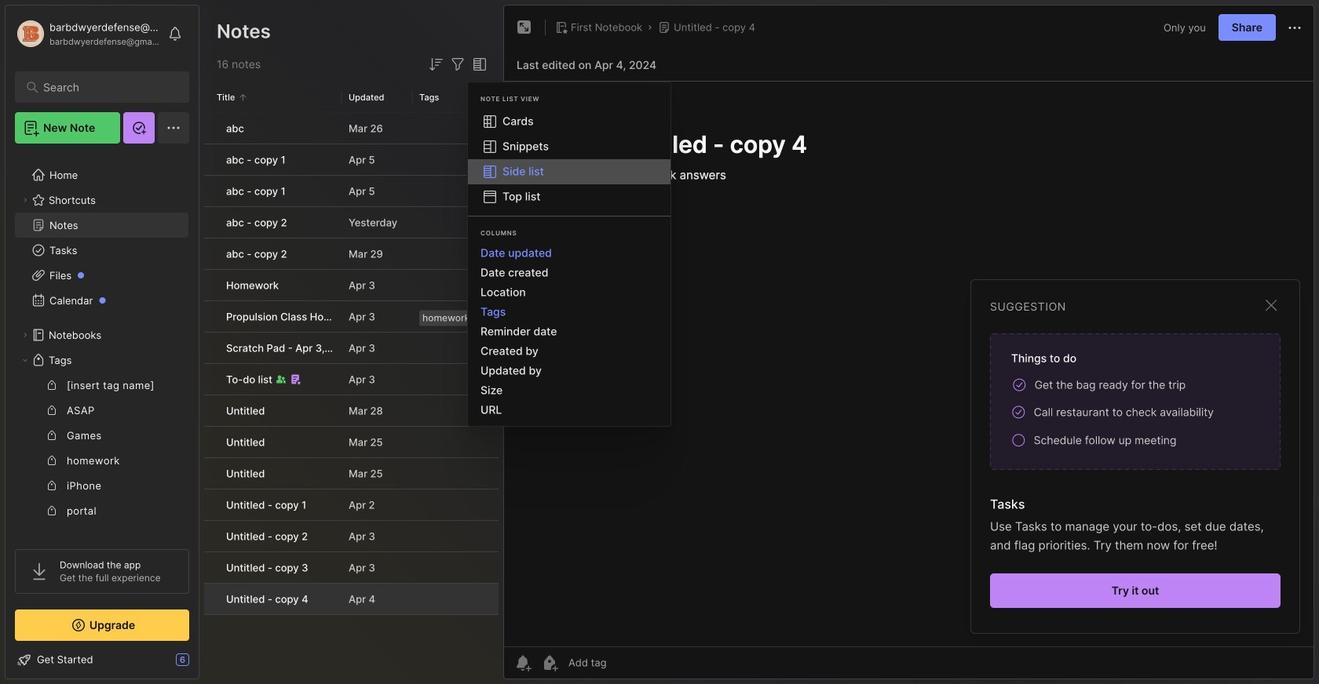 Task type: locate. For each thing, give the bounding box(es) containing it.
8 cell from the top
[[204, 333, 217, 364]]

cell
[[204, 113, 217, 144], [204, 145, 217, 175], [204, 176, 217, 207], [204, 207, 217, 238], [204, 239, 217, 269], [204, 270, 217, 301], [204, 302, 217, 332], [204, 333, 217, 364], [204, 364, 217, 395], [204, 396, 217, 427], [204, 427, 217, 458], [204, 459, 217, 489], [204, 490, 217, 521], [204, 522, 217, 552], [204, 553, 217, 584], [204, 584, 217, 615]]

9 cell from the top
[[204, 364, 217, 395]]

menu item
[[468, 159, 671, 185]]

5 cell from the top
[[204, 239, 217, 269]]

3 cell from the top
[[204, 176, 217, 207]]

7 cell from the top
[[204, 302, 217, 332]]

add a reminder image
[[514, 654, 533, 673]]

group
[[15, 373, 189, 624]]

12 cell from the top
[[204, 459, 217, 489]]

row group
[[204, 113, 499, 617]]

tree
[[5, 153, 199, 684]]

Account field
[[15, 18, 160, 49]]

note window element
[[503, 5, 1315, 684]]

1 vertical spatial dropdown list menu
[[468, 243, 671, 420]]

More actions field
[[1286, 18, 1305, 37]]

Search text field
[[43, 80, 168, 95]]

expand tags image
[[20, 356, 30, 365]]

add tag image
[[540, 654, 559, 673]]

Add filters field
[[448, 55, 467, 74]]

dropdown list menu
[[468, 109, 671, 210], [468, 243, 671, 420]]

Add tag field
[[567, 657, 685, 670]]

16 cell from the top
[[204, 584, 217, 615]]

group inside the main element
[[15, 373, 189, 624]]

0 vertical spatial dropdown list menu
[[468, 109, 671, 210]]

Help and Learning task checklist field
[[5, 648, 199, 673]]

None search field
[[43, 78, 168, 97]]

1 cell from the top
[[204, 113, 217, 144]]

15 cell from the top
[[204, 553, 217, 584]]



Task type: describe. For each thing, give the bounding box(es) containing it.
add filters image
[[448, 55, 467, 74]]

more actions image
[[1286, 19, 1305, 37]]

tree inside the main element
[[5, 153, 199, 684]]

10 cell from the top
[[204, 396, 217, 427]]

6 cell from the top
[[204, 270, 217, 301]]

4 cell from the top
[[204, 207, 217, 238]]

Note Editor text field
[[504, 81, 1314, 647]]

11 cell from the top
[[204, 427, 217, 458]]

14 cell from the top
[[204, 522, 217, 552]]

13 cell from the top
[[204, 490, 217, 521]]

main element
[[0, 0, 204, 685]]

Sort options field
[[427, 55, 445, 74]]

expand notebooks image
[[20, 331, 30, 340]]

2 cell from the top
[[204, 145, 217, 175]]

click to collapse image
[[198, 656, 210, 675]]

View options field
[[467, 55, 489, 74]]

2 dropdown list menu from the top
[[468, 243, 671, 420]]

expand note image
[[515, 18, 534, 37]]

none search field inside the main element
[[43, 78, 168, 97]]

1 dropdown list menu from the top
[[468, 109, 671, 210]]



Task type: vqa. For each thing, say whether or not it's contained in the screenshot.
Customize your Home
no



